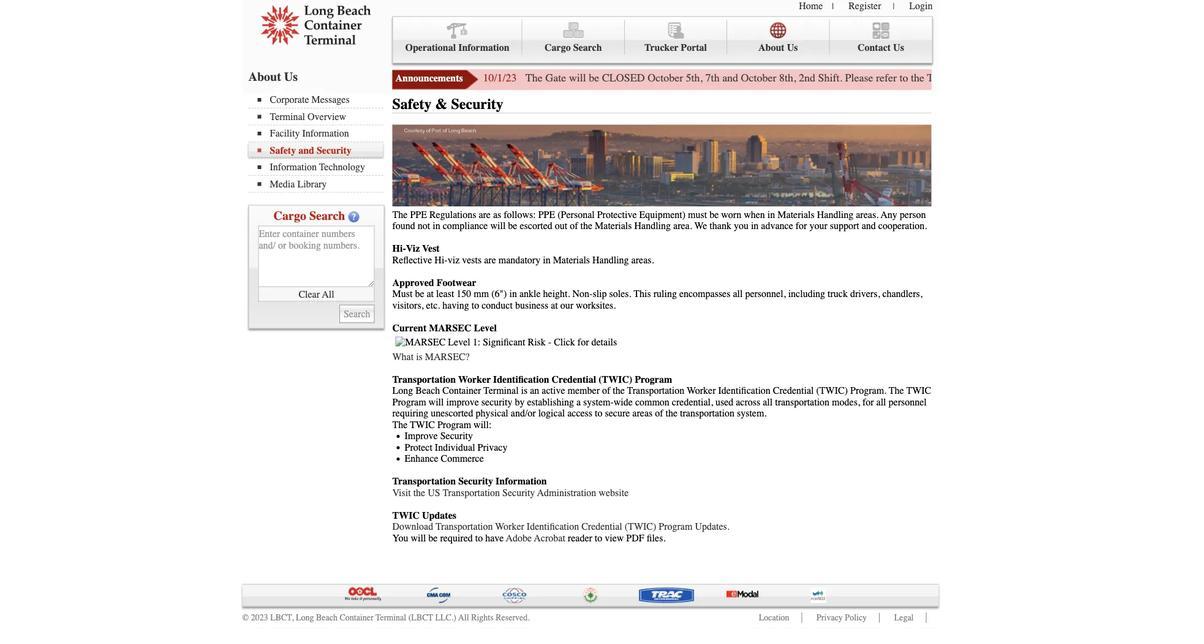Task type: locate. For each thing, give the bounding box(es) containing it.
of left wide
[[602, 385, 610, 397]]

information inside transportation security information visit the us transportation security administration website
[[496, 476, 547, 487]]

operational
[[405, 42, 456, 54]]

at left least
[[427, 289, 434, 300]]

all left the personnel,
[[733, 289, 743, 300]]

twic up protect
[[410, 419, 435, 431]]

are left the as
[[479, 209, 491, 221]]

1 horizontal spatial privacy
[[817, 613, 843, 623]]

about us inside about us link
[[758, 42, 798, 54]]

areas. left any
[[856, 209, 878, 221]]

2 vertical spatial the
[[392, 419, 408, 431]]

1 horizontal spatial safety
[[392, 96, 432, 113]]

operational information
[[405, 42, 509, 54]]

program.
[[850, 385, 886, 397]]

will right the compliance
[[490, 221, 506, 232]]

for inside "transportation worker identification credential (twic) program long beach container terminal is an active member of the transportation worker identification credential (twic) program. the twic program will improve security by establishing a system-wide common credential, used across all transportation modes, for all personnel requiring unescorted physical and/or logical access to secure areas of the transportation system. the twic program will:"
[[862, 397, 874, 408]]

1 horizontal spatial october
[[741, 72, 776, 85]]

terminal left (lbct
[[375, 613, 406, 623]]

transportation down us
[[436, 521, 493, 533]]

all right across
[[763, 397, 773, 408]]

handling up soles.
[[592, 255, 629, 266]]

1 vertical spatial terminal
[[483, 385, 519, 397]]

in right you
[[751, 221, 759, 232]]

gate right truck
[[956, 72, 976, 85]]

for left your
[[796, 221, 807, 232]]

security down unescorted
[[440, 431, 473, 442]]

1 vertical spatial and
[[298, 145, 314, 156]]

unescorted
[[431, 408, 473, 419]]

0 vertical spatial cargo
[[545, 42, 571, 54]]

mm
[[474, 289, 489, 300]]

0 horizontal spatial handling
[[592, 255, 629, 266]]

cargo
[[545, 42, 571, 54], [274, 209, 306, 223]]

0 vertical spatial and
[[722, 72, 738, 85]]

security down the 'commerce'
[[458, 476, 493, 487]]

legal link
[[894, 613, 914, 623]]

be left the closed
[[589, 72, 599, 85]]

0 vertical spatial about
[[758, 42, 784, 54]]

1 horizontal spatial gate
[[956, 72, 976, 85]]

safety inside corporate messages terminal overview facility information safety and security information technology media library
[[270, 145, 296, 156]]

0 horizontal spatial safety
[[270, 145, 296, 156]]

2 horizontal spatial the
[[889, 385, 904, 397]]

program inside twic updates download transportation worker identification credential (twic) program updates. you will be required to have adobe acrobat reader to view pdf files.​
[[659, 521, 692, 533]]

| left the login link
[[893, 2, 895, 11]]

marsec level 1: significant risk - click for details image
[[395, 337, 617, 348]]

facility information link
[[258, 128, 383, 139]]

security inside improve security protect individual privacy enhance commerce
[[440, 431, 473, 442]]

safety down facility
[[270, 145, 296, 156]]

us right contact
[[893, 42, 904, 54]]

hi- down found
[[392, 243, 406, 255]]

be inside twic updates download transportation worker identification credential (twic) program updates. you will be required to have adobe acrobat reader to view pdf files.​
[[428, 533, 438, 544]]

and
[[722, 72, 738, 85], [298, 145, 314, 156], [862, 221, 876, 232]]

we
[[694, 221, 707, 232]]

be right 'must'
[[415, 289, 424, 300]]

credential left pdf in the bottom right of the page
[[581, 521, 622, 533]]

0 horizontal spatial all
[[733, 289, 743, 300]]

and right the 7th
[[722, 72, 738, 85]]

identification
[[493, 374, 549, 385], [718, 385, 770, 397], [527, 521, 579, 533]]

1 horizontal spatial ppe
[[538, 209, 555, 221]]

0 horizontal spatial all
[[322, 289, 334, 300]]

the right the program.
[[889, 385, 904, 397]]

business
[[515, 300, 548, 311]]

0 horizontal spatial the
[[392, 419, 408, 431]]

twic down visit in the bottom of the page
[[392, 510, 420, 521]]

october left 8th,
[[741, 72, 776, 85]]

0 horizontal spatial container
[[340, 613, 373, 623]]

at left our
[[551, 300, 558, 311]]

safety left "&"
[[392, 96, 432, 113]]

about up 8th,
[[758, 42, 784, 54]]

ppe right 'follows:'
[[538, 209, 555, 221]]

privacy left policy
[[817, 613, 843, 623]]

0 vertical spatial terminal
[[270, 111, 305, 123]]

materials right when
[[778, 209, 815, 221]]

will right you on the left bottom
[[411, 533, 426, 544]]

1 horizontal spatial about
[[758, 42, 784, 54]]

menu bar
[[392, 17, 933, 64], [248, 93, 389, 193]]

transportation worker identification credential (twic) program long beach container terminal is an active member of the transportation worker identification credential (twic) program. the twic program will improve security by establishing a system-wide common credential, used across all transportation modes, for all personnel requiring unescorted physical and/or logical access to secure areas of the transportation system. the twic program will:
[[392, 374, 931, 431]]

(twic) inside twic updates download transportation worker identification credential (twic) program updates. you will be required to have adobe acrobat reader to view pdf files.​
[[625, 521, 656, 533]]

2 horizontal spatial terminal
[[483, 385, 519, 397]]

0 horizontal spatial |
[[832, 2, 834, 11]]

personnel,
[[745, 289, 786, 300]]

us
[[787, 42, 798, 54], [893, 42, 904, 54], [284, 70, 298, 84]]

current marsec level
[[392, 323, 497, 334]]

0 vertical spatial beach
[[415, 385, 440, 397]]

and left any
[[862, 221, 876, 232]]

1 horizontal spatial all
[[458, 613, 469, 623]]

clear all button
[[258, 287, 375, 302]]

materials inside hi-viz vest reflective hi-viz vests are mandatory in materials handling areas.
[[553, 255, 590, 266]]

all left personnel
[[876, 397, 886, 408]]

1 october from the left
[[648, 72, 683, 85]]

(twic) up wide
[[599, 374, 632, 385]]

hi-viz vest reflective hi-viz vests are mandatory in materials handling areas.
[[392, 243, 654, 266]]

materials down out
[[553, 255, 590, 266]]

1 horizontal spatial |
[[893, 2, 895, 11]]

physical
[[476, 408, 508, 419]]

2 horizontal spatial and
[[862, 221, 876, 232]]

2 vertical spatial twic
[[392, 510, 420, 521]]

1 horizontal spatial the
[[525, 72, 543, 85]]

the right the 10/1/23
[[525, 72, 543, 85]]

5th,
[[686, 72, 703, 85]]

reflective
[[392, 255, 432, 266]]

worker up improve
[[458, 374, 491, 385]]

the left truck
[[911, 72, 924, 85]]

handling left area.
[[634, 221, 671, 232]]

beach inside "transportation worker identification credential (twic) program long beach container terminal is an active member of the transportation worker identification credential (twic) program. the twic program will improve security by establishing a system-wide common credential, used across all transportation modes, for all personnel requiring unescorted physical and/or logical access to secure areas of the transportation system. the twic program will:"
[[415, 385, 440, 397]]

areas. up this
[[631, 255, 654, 266]]

beach right lbct,
[[316, 613, 337, 623]]

search
[[573, 42, 602, 54], [309, 209, 345, 223]]

0 vertical spatial are
[[479, 209, 491, 221]]

1 vertical spatial beach
[[316, 613, 337, 623]]

compliance
[[443, 221, 488, 232]]

for right modes,
[[862, 397, 874, 408]]

1 vertical spatial the
[[889, 385, 904, 397]]

to left secure
[[595, 408, 602, 419]]

0 horizontal spatial materials
[[553, 255, 590, 266]]

twic
[[906, 385, 931, 397], [410, 419, 435, 431], [392, 510, 420, 521]]

1 vertical spatial long
[[296, 613, 314, 623]]

0 vertical spatial search
[[573, 42, 602, 54]]

1 horizontal spatial long
[[392, 385, 413, 397]]

marsec?
[[425, 351, 470, 363]]

pdf
[[626, 533, 644, 544]]

non-
[[572, 289, 593, 300]]

this
[[634, 289, 651, 300]]

0 horizontal spatial terminal
[[270, 111, 305, 123]]

advance
[[761, 221, 793, 232]]

0 horizontal spatial cargo search
[[274, 209, 345, 223]]

0 vertical spatial the
[[525, 72, 543, 85]]

all
[[322, 289, 334, 300], [458, 613, 469, 623]]

is
[[416, 351, 423, 363], [521, 385, 528, 397]]

terminal inside corporate messages terminal overview facility information safety and security information technology media library
[[270, 111, 305, 123]]

0 horizontal spatial and
[[298, 145, 314, 156]]

1 horizontal spatial worker
[[495, 521, 524, 533]]

the up protect
[[392, 419, 408, 431]]

visit the us transportation security administration website link
[[392, 487, 629, 499]]

is right what
[[416, 351, 423, 363]]

in inside approved footwear must be at least 150 mm (6") in ankle height. non-slip soles. this ruling encompasses all personnel, including truck drivers, chandlers, visitors, etc. having to conduct business at our worksites.
[[509, 289, 517, 300]]

to
[[900, 72, 908, 85], [472, 300, 479, 311], [595, 408, 602, 419], [475, 533, 483, 544], [595, 533, 602, 544]]

program left updates. at the right of page
[[659, 521, 692, 533]]

1 vertical spatial safety
[[270, 145, 296, 156]]

security inside corporate messages terminal overview facility information safety and security information technology media library
[[317, 145, 352, 156]]

web
[[1009, 72, 1027, 85]]

website
[[599, 487, 629, 499]]

areas.
[[856, 209, 878, 221], [631, 255, 654, 266]]

program up improve
[[392, 397, 426, 408]]

0 horizontal spatial about us
[[248, 70, 298, 84]]

| right home link
[[832, 2, 834, 11]]

1 horizontal spatial about us
[[758, 42, 798, 54]]

1 vertical spatial about us
[[248, 70, 298, 84]]

terminal down corporate
[[270, 111, 305, 123]]

cooperation.
[[878, 221, 927, 232]]

approved
[[392, 277, 434, 289]]

ppe right ​​​​​the
[[410, 209, 427, 221]]

to left view at the right bottom of the page
[[595, 533, 602, 544]]

in right when
[[767, 209, 775, 221]]

menu bar containing operational information
[[392, 17, 933, 64]]

1 horizontal spatial areas.
[[856, 209, 878, 221]]

beach up requiring
[[415, 385, 440, 397]]

1 horizontal spatial hi-
[[435, 255, 448, 266]]

0 vertical spatial about us
[[758, 42, 798, 54]]

what is marsec? link
[[392, 351, 470, 363]]

program up individual
[[437, 419, 471, 431]]

1 vertical spatial cargo search
[[274, 209, 345, 223]]

0 vertical spatial twic
[[906, 385, 931, 397]]

and down 'facility information' link
[[298, 145, 314, 156]]

materials right (personal in the top of the page
[[595, 221, 632, 232]]

improve security protect individual privacy enhance commerce
[[405, 431, 507, 465]]

1 horizontal spatial cargo
[[545, 42, 571, 54]]

of right out
[[570, 221, 578, 232]]

1 vertical spatial about
[[248, 70, 281, 84]]

1 vertical spatial of
[[602, 385, 610, 397]]

area.
[[673, 221, 692, 232]]

current
[[392, 323, 426, 334]]

twic right the program.
[[906, 385, 931, 397]]

0 vertical spatial menu bar
[[392, 17, 933, 64]]

0 vertical spatial of
[[570, 221, 578, 232]]

0 horizontal spatial beach
[[316, 613, 337, 623]]

the inside transportation security information visit the us transportation security administration website
[[413, 487, 425, 499]]

1 vertical spatial is
[[521, 385, 528, 397]]

1 | from the left
[[832, 2, 834, 11]]

establishing
[[527, 397, 574, 408]]

terminal
[[270, 111, 305, 123], [483, 385, 519, 397], [375, 613, 406, 623]]

follows:
[[504, 209, 536, 221]]

container inside "transportation worker identification credential (twic) program long beach container terminal is an active member of the transportation worker identification credential (twic) program. the twic program will improve security by establishing a system-wide common credential, used across all transportation modes, for all personnel requiring unescorted physical and/or logical access to secure areas of the transportation system. the twic program will:"
[[442, 385, 481, 397]]

information up adobe
[[496, 476, 547, 487]]

to right 150 at the top
[[472, 300, 479, 311]]

be
[[589, 72, 599, 85], [709, 209, 719, 221], [508, 221, 517, 232], [415, 289, 424, 300], [428, 533, 438, 544]]

1 horizontal spatial cargo search
[[545, 42, 602, 54]]

all right llc.)
[[458, 613, 469, 623]]

0 horizontal spatial cargo
[[274, 209, 306, 223]]

of inside "​​​​​the ppe regulations are as follows: ppe (personal protective equipment) must be worn when in materials handling areas. any person found not in compliance will be escorted out of the materials handling area. we thank you in advance for your support and cooperation."
[[570, 221, 578, 232]]

location link
[[759, 613, 789, 623]]

will left improve
[[429, 397, 444, 408]]

will inside twic updates download transportation worker identification credential (twic) program updates. you will be required to have adobe acrobat reader to view pdf files.​
[[411, 533, 426, 544]]

us for about us link
[[787, 42, 798, 54]]

october left 5th,
[[648, 72, 683, 85]]

security up technology
[[317, 145, 352, 156]]

0 vertical spatial long
[[392, 385, 413, 397]]

hours
[[979, 72, 1006, 85]]

7th
[[705, 72, 720, 85]]

2 horizontal spatial us
[[893, 42, 904, 54]]

0 horizontal spatial gate
[[545, 72, 566, 85]]

2 | from the left
[[893, 2, 895, 11]]

the right out
[[580, 221, 592, 232]]

search inside 'link'
[[573, 42, 602, 54]]

areas. inside "​​​​​the ppe regulations are as follows: ppe (personal protective equipment) must be worn when in materials handling areas. any person found not in compliance will be escorted out of the materials handling area. we thank you in advance for your support and cooperation."
[[856, 209, 878, 221]]

2 vertical spatial and
[[862, 221, 876, 232]]

0 horizontal spatial of
[[570, 221, 578, 232]]

1 vertical spatial search
[[309, 209, 345, 223]]

0 horizontal spatial worker
[[458, 374, 491, 385]]

are inside hi-viz vest reflective hi-viz vests are mandatory in materials handling areas.
[[484, 255, 496, 266]]

0 vertical spatial all
[[322, 289, 334, 300]]

in right the mandatory
[[543, 255, 550, 266]]

trucker
[[644, 42, 678, 54]]

about up corporate
[[248, 70, 281, 84]]

have
[[485, 533, 504, 544]]

long right lbct,
[[296, 613, 314, 623]]

1 vertical spatial cargo
[[274, 209, 306, 223]]

1 horizontal spatial container
[[442, 385, 481, 397]]

for inside "​​​​​the ppe regulations are as follows: ppe (personal protective equipment) must be worn when in materials handling areas. any person found not in compliance will be escorted out of the materials handling area. we thank you in advance for your support and cooperation."
[[796, 221, 807, 232]]

handling left any
[[817, 209, 853, 221]]

1 horizontal spatial is
[[521, 385, 528, 397]]

enhance
[[405, 453, 438, 465]]

0 horizontal spatial areas.
[[631, 255, 654, 266]]

thank
[[710, 221, 731, 232]]

support
[[830, 221, 859, 232]]

long up requiring
[[392, 385, 413, 397]]

about us up 8th,
[[758, 42, 798, 54]]

1 horizontal spatial and
[[722, 72, 738, 85]]

0 vertical spatial areas.
[[856, 209, 878, 221]]

what
[[392, 351, 414, 363]]

be left required
[[428, 533, 438, 544]]

to left have
[[475, 533, 483, 544]]

lbct,
[[270, 613, 294, 623]]

transportation left across
[[680, 408, 734, 419]]

0 vertical spatial privacy
[[478, 442, 507, 453]]

terminal overview link
[[258, 111, 383, 123]]

register link
[[848, 0, 881, 12]]

1 vertical spatial menu bar
[[248, 93, 389, 193]]

(twic)
[[599, 374, 632, 385], [816, 385, 848, 397], [625, 521, 656, 533]]

contact
[[858, 42, 891, 54]]

all inside approved footwear must be at least 150 mm (6") in ankle height. non-slip soles. this ruling encompasses all personnel, including truck drivers, chandlers, visitors, etc. having to conduct business at our worksites.
[[733, 289, 743, 300]]

logical
[[538, 408, 565, 419]]

transportation left modes,
[[775, 397, 829, 408]]

1 vertical spatial are
[[484, 255, 496, 266]]

hi- up footwear
[[435, 255, 448, 266]]

of right areas
[[655, 408, 663, 419]]

(twic) right view at the right bottom of the page
[[625, 521, 656, 533]]

found
[[392, 221, 415, 232]]

transportation down what is marsec? link
[[392, 374, 456, 385]]

credential right across
[[773, 385, 814, 397]]

what is marsec?
[[392, 351, 470, 363]]

terminal up 'physical'
[[483, 385, 519, 397]]

adobe
[[506, 533, 532, 544]]

0 vertical spatial container
[[442, 385, 481, 397]]

(6")
[[491, 289, 507, 300]]

in
[[767, 209, 775, 221], [433, 221, 440, 232], [751, 221, 759, 232], [543, 255, 550, 266], [509, 289, 517, 300]]

overview
[[308, 111, 346, 123]]

0 vertical spatial cargo search
[[545, 42, 602, 54]]

used
[[715, 397, 733, 408]]

0 horizontal spatial october
[[648, 72, 683, 85]]

0 horizontal spatial menu bar
[[248, 93, 389, 193]]

|
[[832, 2, 834, 11], [893, 2, 895, 11]]

cargo inside 'link'
[[545, 42, 571, 54]]

2 horizontal spatial all
[[876, 397, 886, 408]]

1 horizontal spatial beach
[[415, 385, 440, 397]]

all right clear
[[322, 289, 334, 300]]

None submit
[[339, 305, 375, 323]]

individual
[[435, 442, 475, 453]]

cargo search inside 'link'
[[545, 42, 602, 54]]

viz
[[406, 243, 420, 255]]

container
[[442, 385, 481, 397], [340, 613, 373, 623]]

us up 8th,
[[787, 42, 798, 54]]

10/1/23
[[483, 72, 517, 85]]

including
[[788, 289, 825, 300]]

1 horizontal spatial us
[[787, 42, 798, 54]]



Task type: describe. For each thing, give the bounding box(es) containing it.
policy
[[845, 613, 867, 623]]

please
[[845, 72, 873, 85]]

to right "refer"
[[900, 72, 908, 85]]

2 gate from the left
[[956, 72, 976, 85]]

will down cargo search 'link'
[[569, 72, 586, 85]]

level
[[474, 323, 497, 334]]

all inside button
[[322, 289, 334, 300]]

0 horizontal spatial about
[[248, 70, 281, 84]]

areas
[[632, 408, 653, 419]]

library
[[297, 179, 327, 190]]

2 horizontal spatial worker
[[687, 385, 716, 397]]

required
[[440, 533, 473, 544]]

Enter container numbers and/ or booking numbers.  text field
[[258, 226, 375, 287]]

page
[[1030, 72, 1051, 85]]

2 horizontal spatial materials
[[778, 209, 815, 221]]

must
[[392, 289, 412, 300]]

escorted
[[520, 221, 552, 232]]

information up the 10/1/23
[[458, 42, 509, 54]]

1 horizontal spatial at
[[551, 300, 558, 311]]

secure
[[605, 408, 630, 419]]

safety & security
[[392, 96, 503, 113]]

ankle
[[519, 289, 541, 300]]

2 vertical spatial terminal
[[375, 613, 406, 623]]

areas. inside hi-viz vest reflective hi-viz vests are mandatory in materials handling areas.
[[631, 255, 654, 266]]

truck
[[927, 72, 953, 85]]

view
[[605, 533, 624, 544]]

menu bar containing corporate messages
[[248, 93, 389, 193]]

worker inside twic updates download transportation worker identification credential (twic) program updates. you will be required to have adobe acrobat reader to view pdf files.​
[[495, 521, 524, 533]]

0 horizontal spatial at
[[427, 289, 434, 300]]

and inside "​​​​​the ppe regulations are as follows: ppe (personal protective equipment) must be worn when in materials handling areas. any person found not in compliance will be escorted out of the materials handling area. we thank you in advance for your support and cooperation."
[[862, 221, 876, 232]]

8th,
[[779, 72, 796, 85]]

handling inside hi-viz vest reflective hi-viz vests are mandatory in materials handling areas.
[[592, 255, 629, 266]]

about inside menu bar
[[758, 42, 784, 54]]

person
[[900, 209, 926, 221]]

details
[[1123, 72, 1152, 85]]

2023
[[251, 613, 268, 623]]

chandlers,
[[882, 289, 922, 300]]

0 horizontal spatial search
[[309, 209, 345, 223]]

us for contact us link on the top of page
[[893, 42, 904, 54]]

0 vertical spatial safety
[[392, 96, 432, 113]]

about us link
[[727, 20, 830, 55]]

acrobat
[[534, 533, 565, 544]]

vests
[[462, 255, 482, 266]]

(lbct
[[408, 613, 433, 623]]

closed
[[602, 72, 645, 85]]

0 vertical spatial is
[[416, 351, 423, 363]]

corporate
[[270, 94, 309, 106]]

technology
[[319, 162, 365, 173]]

protective
[[597, 209, 637, 221]]

transportation down enhance
[[392, 476, 456, 487]]

media
[[270, 179, 295, 190]]

gate
[[1102, 72, 1120, 85]]

information technology link
[[258, 162, 383, 173]]

the up secure
[[613, 385, 625, 397]]

improve
[[446, 397, 479, 408]]

drivers,
[[850, 289, 880, 300]]

conduct
[[482, 300, 513, 311]]

files.​
[[647, 533, 665, 544]]

information up media
[[270, 162, 317, 173]]

corporate messages terminal overview facility information safety and security information technology media library
[[270, 94, 365, 190]]

will inside "​​​​​the ppe regulations are as follows: ppe (personal protective equipment) must be worn when in materials handling areas. any person found not in compliance will be escorted out of the materials handling area. we thank you in advance for your support and cooperation."
[[490, 221, 506, 232]]

member
[[568, 385, 600, 397]]

be right must at the right of page
[[709, 209, 719, 221]]

clear all
[[299, 289, 334, 300]]

be inside approved footwear must be at least 150 mm (6") in ankle height. non-slip soles. this ruling encompasses all personnel, including truck drivers, chandlers, visitors, etc. having to conduct business at our worksites.
[[415, 289, 424, 300]]

security
[[481, 397, 512, 408]]

for right 'page' at the top right of page
[[1054, 72, 1066, 85]]

across
[[736, 397, 760, 408]]

the inside "​​​​​the ppe regulations are as follows: ppe (personal protective equipment) must be worn when in materials handling areas. any person found not in compliance will be escorted out of the materials handling area. we thank you in advance for your support and cooperation."
[[580, 221, 592, 232]]

information down overview
[[302, 128, 349, 139]]

location
[[759, 613, 789, 623]]

1 horizontal spatial materials
[[595, 221, 632, 232]]

further
[[1069, 72, 1099, 85]]

0 horizontal spatial transportation
[[680, 408, 734, 419]]

credential up "a"
[[552, 374, 596, 385]]

1 vertical spatial container
[[340, 613, 373, 623]]

and inside corporate messages terminal overview facility information safety and security information technology media library
[[298, 145, 314, 156]]

are inside "​​​​​the ppe regulations are as follows: ppe (personal protective equipment) must be worn when in materials handling areas. any person found not in compliance will be escorted out of the materials handling area. we thank you in advance for your support and cooperation."
[[479, 209, 491, 221]]

is inside "transportation worker identification credential (twic) program long beach container terminal is an active member of the transportation worker identification credential (twic) program. the twic program will improve security by establishing a system-wide common credential, used across all transportation modes, for all personnel requiring unescorted physical and/or logical access to secure areas of the transportation system. the twic program will:"
[[521, 385, 528, 397]]

​​​​​the ppe regulations are as follows: ppe (personal protective equipment) must be worn when in materials handling areas. any person found not in compliance will be escorted out of the materials handling area. we thank you in advance for your support and cooperation.
[[392, 209, 927, 232]]

commerce
[[441, 453, 484, 465]]

1 vertical spatial privacy
[[817, 613, 843, 623]]

viz
[[448, 255, 460, 266]]

out
[[555, 221, 567, 232]]

to inside approved footwear must be at least 150 mm (6") in ankle height. non-slip soles. this ruling encompasses all personnel, including truck drivers, chandlers, visitors, etc. having to conduct business at our worksites.
[[472, 300, 479, 311]]

mandatory
[[498, 255, 540, 266]]

system-
[[583, 397, 614, 408]]

you
[[734, 221, 748, 232]]

long inside "transportation worker identification credential (twic) program long beach container terminal is an active member of the transportation worker identification credential (twic) program. the twic program will improve security by establishing a system-wide common credential, used across all transportation modes, for all personnel requiring unescorted physical and/or logical access to secure areas of the transportation system. the twic program will:"
[[392, 385, 413, 397]]

1 vertical spatial all
[[458, 613, 469, 623]]

trucker portal link
[[625, 20, 727, 55]]

in right not
[[433, 221, 440, 232]]

transportation inside twic updates download transportation worker identification credential (twic) program updates. you will be required to have adobe acrobat reader to view pdf files.​
[[436, 521, 493, 533]]

security up adobe
[[502, 487, 535, 499]]

credential inside twic updates download transportation worker identification credential (twic) program updates. you will be required to have adobe acrobat reader to view pdf files.​
[[581, 521, 622, 533]]

2 october from the left
[[741, 72, 776, 85]]

1 horizontal spatial of
[[602, 385, 610, 397]]

access
[[567, 408, 592, 419]]

for right details in the top right of the page
[[1155, 72, 1168, 85]]

be right the as
[[508, 221, 517, 232]]

identification inside twic updates download transportation worker identification credential (twic) program updates. you will be required to have adobe acrobat reader to view pdf files.​
[[527, 521, 579, 533]]

not
[[418, 221, 430, 232]]

transportation down the 'commerce'
[[443, 487, 500, 499]]

trucker portal
[[644, 42, 707, 54]]

2 horizontal spatial handling
[[817, 209, 853, 221]]

1 vertical spatial twic
[[410, 419, 435, 431]]

2 ppe from the left
[[538, 209, 555, 221]]

home link
[[799, 0, 823, 12]]

by
[[515, 397, 525, 408]]

common
[[635, 397, 669, 408]]

privacy policy link
[[817, 613, 867, 623]]

llc.)
[[435, 613, 456, 623]]

© 2023 lbct, long beach container terminal (lbct llc.) all rights reserved.
[[242, 613, 530, 623]]

operational information link
[[393, 20, 522, 55]]

clear
[[299, 289, 320, 300]]

cargo search link
[[522, 20, 625, 55]]

in inside hi-viz vest reflective hi-viz vests are mandatory in materials handling areas.
[[543, 255, 550, 266]]

©
[[242, 613, 249, 623]]

transportation up areas
[[627, 385, 684, 397]]

active
[[542, 385, 565, 397]]

personnel
[[889, 397, 927, 408]]

0 horizontal spatial hi-
[[392, 243, 406, 255]]

terminal inside "transportation worker identification credential (twic) program long beach container terminal is an active member of the transportation worker identification credential (twic) program. the twic program will improve security by establishing a system-wide common credential, used across all transportation modes, for all personnel requiring unescorted physical and/or logical access to secure areas of the transportation system. the twic program will:"
[[483, 385, 519, 397]]

the right areas
[[666, 408, 678, 419]]

privacy inside improve security protect individual privacy enhance commerce
[[478, 442, 507, 453]]

you
[[392, 533, 408, 544]]

1 gate from the left
[[545, 72, 566, 85]]

wide
[[614, 397, 633, 408]]

twic inside twic updates download transportation worker identification credential (twic) program updates. you will be required to have adobe acrobat reader to view pdf files.​
[[392, 510, 420, 521]]

footwear
[[437, 277, 476, 289]]

approved footwear must be at least 150 mm (6") in ankle height. non-slip soles. this ruling encompasses all personnel, including truck drivers, chandlers, visitors, etc. having to conduct business at our worksites.
[[392, 277, 922, 311]]

worn
[[721, 209, 741, 221]]

1 horizontal spatial transportation
[[775, 397, 829, 408]]

regulations
[[429, 209, 476, 221]]

0 horizontal spatial long
[[296, 613, 314, 623]]

as
[[493, 209, 501, 221]]

visitors,
[[392, 300, 424, 311]]

least
[[436, 289, 454, 300]]

(twic) left the program.
[[816, 385, 848, 397]]

safety and security link
[[258, 145, 383, 156]]

1 ppe from the left
[[410, 209, 427, 221]]

the right details in the top right of the page
[[1170, 72, 1181, 85]]

security down the 10/1/23
[[451, 96, 503, 113]]

0 horizontal spatial us
[[284, 70, 298, 84]]

privacy policy
[[817, 613, 867, 623]]

will inside "transportation worker identification credential (twic) program long beach container terminal is an active member of the transportation worker identification credential (twic) program. the twic program will improve security by establishing a system-wide common credential, used across all transportation modes, for all personnel requiring unescorted physical and/or logical access to secure areas of the transportation system. the twic program will:"
[[429, 397, 444, 408]]

corporate messages link
[[258, 94, 383, 106]]

1 horizontal spatial all
[[763, 397, 773, 408]]

twic updates download transportation worker identification credential (twic) program updates. you will be required to have adobe acrobat reader to view pdf files.​
[[392, 510, 729, 544]]

1 horizontal spatial handling
[[634, 221, 671, 232]]

your
[[809, 221, 827, 232]]

2 vertical spatial of
[[655, 408, 663, 419]]

program up common
[[635, 374, 672, 385]]

to inside "transportation worker identification credential (twic) program long beach container terminal is an active member of the transportation worker identification credential (twic) program. the twic program will improve security by establishing a system-wide common credential, used across all transportation modes, for all personnel requiring unescorted physical and/or logical access to secure areas of the transportation system. the twic program will:"
[[595, 408, 602, 419]]

soles.
[[609, 289, 631, 300]]

marsec
[[429, 323, 471, 334]]

facility
[[270, 128, 300, 139]]

reserved.
[[496, 613, 530, 623]]

when
[[744, 209, 765, 221]]

worksites.
[[576, 300, 616, 311]]

login link
[[909, 0, 933, 12]]

updates.
[[695, 521, 729, 533]]



